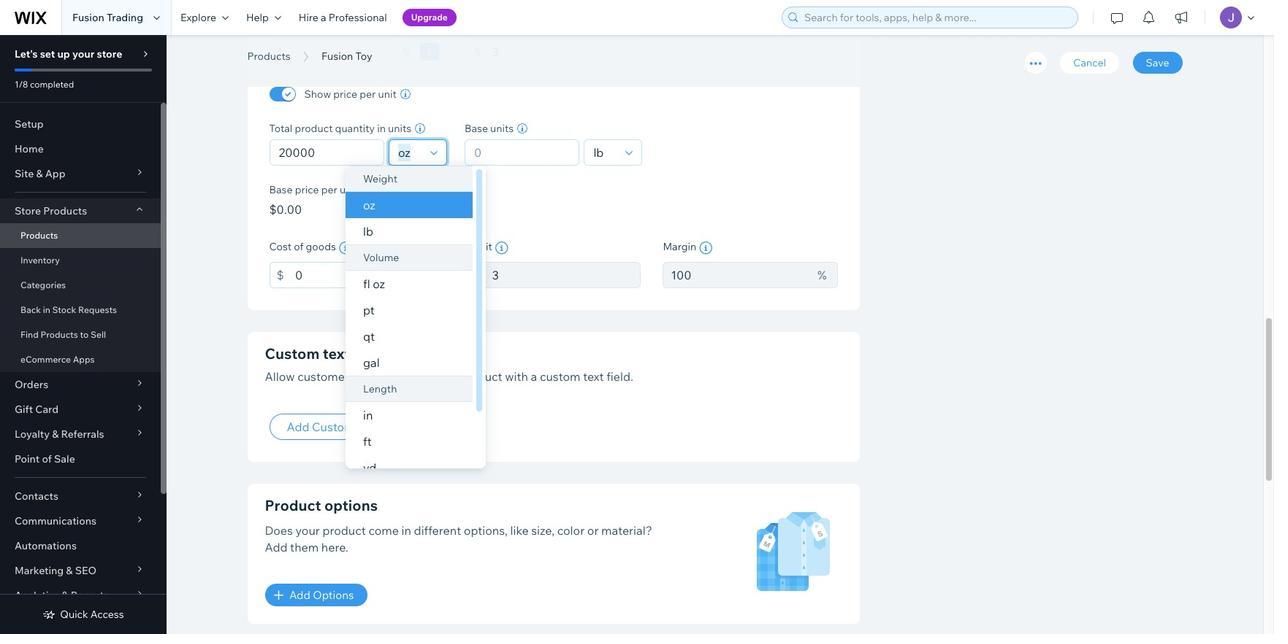 Task type: vqa. For each thing, say whether or not it's contained in the screenshot.
0
no



Task type: describe. For each thing, give the bounding box(es) containing it.
stock
[[52, 305, 76, 316]]

lb
[[363, 224, 373, 239]]

completed
[[30, 79, 74, 90]]

oz inside oz option
[[363, 198, 375, 213]]

quick
[[60, 609, 88, 622]]

size,
[[531, 524, 555, 539]]

& for loyalty
[[52, 428, 59, 441]]

requests
[[78, 305, 117, 316]]

orders
[[15, 379, 48, 392]]

or
[[587, 524, 599, 539]]

material?
[[601, 524, 652, 539]]

custom
[[540, 370, 581, 384]]

different
[[414, 524, 461, 539]]

this
[[436, 370, 456, 384]]

yd
[[363, 461, 377, 476]]

plus xs image
[[274, 592, 283, 601]]

1 vertical spatial oz
[[373, 277, 385, 292]]

inventory
[[20, 255, 60, 266]]

your inside sidebar element
[[72, 47, 94, 61]]

point of sale link
[[0, 447, 161, 472]]

setup
[[15, 118, 44, 131]]

like
[[510, 524, 529, 539]]

save button
[[1133, 52, 1183, 74]]

quick access
[[60, 609, 124, 622]]

price for show price per unit
[[333, 88, 357, 101]]

volume
[[363, 251, 399, 265]]

communications button
[[0, 509, 161, 534]]

back in stock requests link
[[0, 298, 161, 323]]

info tooltip image for profit
[[495, 242, 508, 255]]

let's set up your store
[[15, 47, 122, 61]]

gal
[[363, 356, 380, 371]]

quick access button
[[43, 609, 124, 622]]

of for sale
[[42, 453, 52, 466]]

find products to sell link
[[0, 323, 161, 348]]

total
[[269, 122, 292, 135]]

1/8 completed
[[15, 79, 74, 90]]

color
[[557, 524, 585, 539]]

to inside custom text allow customers to personalize this product with a custom text field.
[[358, 370, 369, 384]]

referrals
[[61, 428, 104, 441]]

add options button
[[265, 585, 367, 608]]

ecommerce apps link
[[0, 348, 161, 373]]

price for base price per unit $0.00
[[295, 183, 319, 197]]

custom inside button
[[312, 420, 355, 435]]

1 horizontal spatial %
[[818, 268, 827, 283]]

qt
[[363, 330, 375, 344]]

product options
[[265, 497, 378, 515]]

store
[[15, 205, 41, 218]]

automations link
[[0, 534, 161, 559]]

$0.00
[[269, 202, 302, 217]]

setup link
[[0, 112, 161, 137]]

analytics & reports button
[[0, 584, 161, 609]]

sell
[[91, 330, 106, 341]]

point of sale
[[15, 453, 75, 466]]

quantity
[[335, 122, 375, 135]]

in right quantity
[[377, 122, 386, 135]]

base for base units
[[465, 122, 488, 135]]

of for goods
[[294, 240, 304, 254]]

total product quantity in units
[[269, 122, 412, 135]]

store products
[[15, 205, 87, 218]]

in inside back in stock requests link
[[43, 305, 50, 316]]

2 units from the left
[[490, 122, 514, 135]]

margin
[[663, 240, 696, 254]]

in inside list box
[[363, 409, 373, 423]]

list box inside fusion toy form
[[346, 166, 486, 482]]

gift card button
[[0, 398, 161, 422]]

back in stock requests
[[20, 305, 117, 316]]

fusion left trading
[[72, 11, 104, 24]]

find products to sell
[[20, 330, 106, 341]]

cancel
[[1074, 56, 1106, 69]]

help button
[[237, 0, 290, 35]]

customers
[[297, 370, 355, 384]]

analytics & reports
[[15, 590, 109, 603]]

& for marketing
[[66, 565, 73, 578]]

goods
[[306, 240, 336, 254]]

text
[[358, 420, 380, 435]]

products up ecommerce apps
[[40, 330, 78, 341]]

let's
[[15, 47, 38, 61]]

site & app
[[15, 167, 65, 180]]

marketing
[[15, 565, 64, 578]]

back
[[20, 305, 41, 316]]

Search for tools, apps, help & more... field
[[800, 7, 1073, 28]]

hire a professional link
[[290, 0, 396, 35]]

cost
[[269, 240, 292, 254]]

per for show price per unit
[[360, 88, 376, 101]]

add custom text field
[[287, 420, 409, 435]]

in inside the does your product come in different options, like size, color or material? add them here.
[[402, 524, 411, 539]]

0 vertical spatial text
[[323, 345, 350, 363]]

them
[[290, 541, 319, 555]]

save
[[1146, 56, 1170, 69]]

fusion toy down hire
[[247, 31, 381, 64]]

add custom text field button
[[269, 415, 427, 441]]

1 vertical spatial text
[[583, 370, 604, 384]]

add for add custom text field
[[287, 420, 309, 435]]

field
[[383, 420, 409, 435]]

communications
[[15, 515, 96, 528]]

base price per unit $0.00
[[269, 183, 358, 217]]

1 vertical spatial products link
[[0, 224, 161, 248]]

& for site
[[36, 167, 43, 180]]

& for analytics
[[62, 590, 68, 603]]

custom text allow customers to personalize this product with a custom text field.
[[265, 345, 633, 384]]



Task type: locate. For each thing, give the bounding box(es) containing it.
marketing & seo button
[[0, 559, 161, 584]]

0 vertical spatial price
[[333, 88, 357, 101]]

&
[[36, 167, 43, 180], [52, 428, 59, 441], [66, 565, 73, 578], [62, 590, 68, 603]]

product right this
[[459, 370, 502, 384]]

0 field for product
[[274, 140, 379, 165]]

0 vertical spatial custom
[[265, 345, 320, 363]]

add down allow
[[287, 420, 309, 435]]

categories
[[20, 280, 66, 291]]

hire a professional
[[299, 11, 387, 24]]

fusion toy form
[[167, 0, 1274, 635]]

0 vertical spatial oz
[[363, 198, 375, 213]]

marketing & seo
[[15, 565, 97, 578]]

0 vertical spatial products link
[[240, 49, 298, 64]]

point
[[15, 453, 40, 466]]

contacts
[[15, 490, 58, 503]]

up
[[57, 47, 70, 61]]

explore
[[180, 11, 216, 24]]

product
[[295, 122, 333, 135], [459, 370, 502, 384], [323, 524, 366, 539]]

add right plus xs icon
[[289, 589, 311, 603]]

to
[[80, 330, 89, 341], [358, 370, 369, 384]]

base inside base price per unit $0.00
[[269, 183, 293, 197]]

store products button
[[0, 199, 161, 224]]

info tooltip image for margin
[[699, 242, 713, 255]]

unit for show price per unit
[[378, 88, 397, 101]]

home
[[15, 142, 44, 156]]

unit for base price per unit $0.00
[[340, 183, 358, 197]]

0 horizontal spatial unit
[[340, 183, 358, 197]]

seo
[[75, 565, 97, 578]]

fusion toy up show price per unit at the left
[[322, 50, 372, 63]]

unit left weight
[[340, 183, 358, 197]]

add inside the does your product come in different options, like size, color or material? add them here.
[[265, 541, 288, 555]]

weight option
[[346, 166, 473, 192]]

unit inside base price per unit $0.00
[[340, 183, 358, 197]]

automations
[[15, 540, 77, 553]]

1 vertical spatial per
[[321, 183, 337, 197]]

products right store
[[43, 205, 87, 218]]

info tooltip image right margin
[[699, 242, 713, 255]]

0 horizontal spatial your
[[72, 47, 94, 61]]

in right back
[[43, 305, 50, 316]]

1 horizontal spatial products link
[[240, 49, 298, 64]]

0 vertical spatial base
[[465, 122, 488, 135]]

categories link
[[0, 273, 161, 298]]

1/8
[[15, 79, 28, 90]]

store
[[97, 47, 122, 61]]

cancel button
[[1060, 52, 1119, 74]]

app
[[45, 167, 65, 180]]

set
[[40, 47, 55, 61]]

1 horizontal spatial 0 field
[[470, 140, 575, 165]]

base units
[[465, 122, 514, 135]]

add inside add options button
[[289, 589, 311, 603]]

unit
[[378, 88, 397, 101], [340, 183, 358, 197]]

access
[[90, 609, 124, 622]]

in up "ft" at the bottom
[[363, 409, 373, 423]]

sale
[[54, 453, 75, 466]]

& inside dropdown button
[[52, 428, 59, 441]]

%
[[402, 45, 410, 59], [818, 268, 827, 283]]

units
[[388, 122, 412, 135], [490, 122, 514, 135]]

0 vertical spatial to
[[80, 330, 89, 341]]

does your product come in different options, like size, color or material? add them here.
[[265, 524, 652, 555]]

to left sell
[[80, 330, 89, 341]]

gift card
[[15, 403, 59, 417]]

add for add options
[[289, 589, 311, 603]]

price right 'show'
[[333, 88, 357, 101]]

oz
[[363, 198, 375, 213], [373, 277, 385, 292]]

0 horizontal spatial info tooltip image
[[495, 242, 508, 255]]

upgrade
[[411, 12, 448, 23]]

custom left text
[[312, 420, 355, 435]]

products link inside fusion toy form
[[240, 49, 298, 64]]

site & app button
[[0, 161, 161, 186]]

a
[[321, 11, 326, 24], [531, 370, 537, 384]]

find
[[20, 330, 39, 341]]

0 vertical spatial unit
[[378, 88, 397, 101]]

1 horizontal spatial your
[[296, 524, 320, 539]]

1 horizontal spatial units
[[490, 122, 514, 135]]

1 horizontal spatial per
[[360, 88, 376, 101]]

custom up allow
[[265, 345, 320, 363]]

oz right fl on the left of the page
[[373, 277, 385, 292]]

1 vertical spatial custom
[[312, 420, 355, 435]]

a right with
[[531, 370, 537, 384]]

loyalty & referrals
[[15, 428, 104, 441]]

1 horizontal spatial text
[[583, 370, 604, 384]]

product right total
[[295, 122, 333, 135]]

2 vertical spatial add
[[289, 589, 311, 603]]

list box containing oz
[[346, 166, 486, 482]]

add options
[[289, 589, 354, 603]]

of inside sidebar element
[[42, 453, 52, 466]]

products inside fusion toy form
[[247, 50, 291, 63]]

orders button
[[0, 373, 161, 398]]

products link down help button
[[240, 49, 298, 64]]

reports
[[71, 590, 109, 603]]

product inside the does your product come in different options, like size, color or material? add them here.
[[323, 524, 366, 539]]

0 horizontal spatial text
[[323, 345, 350, 363]]

0 vertical spatial %
[[402, 45, 410, 59]]

products up inventory
[[20, 230, 58, 241]]

price up $0.00
[[295, 183, 319, 197]]

1 vertical spatial %
[[818, 268, 827, 283]]

unit up the total product quantity in units
[[378, 88, 397, 101]]

per left weight
[[321, 183, 337, 197]]

add
[[287, 420, 309, 435], [265, 541, 288, 555], [289, 589, 311, 603]]

options,
[[464, 524, 508, 539]]

1 vertical spatial product
[[459, 370, 502, 384]]

per for base price per unit $0.00
[[321, 183, 337, 197]]

a inside custom text allow customers to personalize this product with a custom text field.
[[531, 370, 537, 384]]

in
[[377, 122, 386, 135], [43, 305, 50, 316], [363, 409, 373, 423], [402, 524, 411, 539]]

fusion down hire
[[247, 31, 331, 64]]

per inside base price per unit $0.00
[[321, 183, 337, 197]]

2 info tooltip image from the left
[[699, 242, 713, 255]]

0 horizontal spatial per
[[321, 183, 337, 197]]

length option
[[346, 376, 473, 403]]

help
[[246, 11, 269, 24]]

& right site
[[36, 167, 43, 180]]

1 0 field from the left
[[274, 140, 379, 165]]

0 horizontal spatial a
[[321, 11, 326, 24]]

inventory link
[[0, 248, 161, 273]]

1 vertical spatial your
[[296, 524, 320, 539]]

0 vertical spatial of
[[294, 240, 304, 254]]

loyalty & referrals button
[[0, 422, 161, 447]]

None text field
[[269, 39, 392, 65], [663, 262, 810, 289], [269, 39, 392, 65], [663, 262, 810, 289]]

0 horizontal spatial to
[[80, 330, 89, 341]]

0 horizontal spatial base
[[269, 183, 293, 197]]

base for base price per unit $0.00
[[269, 183, 293, 197]]

1 horizontal spatial info tooltip image
[[699, 242, 713, 255]]

come
[[369, 524, 399, 539]]

1 vertical spatial base
[[269, 183, 293, 197]]

pt
[[363, 303, 375, 318]]

1 horizontal spatial unit
[[378, 88, 397, 101]]

weight
[[363, 172, 397, 186]]

info tooltip image
[[495, 242, 508, 255], [699, 242, 713, 255]]

& up quick
[[62, 590, 68, 603]]

of inside fusion toy form
[[294, 240, 304, 254]]

0 vertical spatial your
[[72, 47, 94, 61]]

to right customers
[[358, 370, 369, 384]]

1 horizontal spatial to
[[358, 370, 369, 384]]

volume option
[[346, 245, 473, 271]]

of right cost
[[294, 240, 304, 254]]

0 field down the total product quantity in units
[[274, 140, 379, 165]]

to inside 'link'
[[80, 330, 89, 341]]

0 horizontal spatial %
[[402, 45, 410, 59]]

per up quantity
[[360, 88, 376, 101]]

fusion trading
[[72, 11, 143, 24]]

loyalty
[[15, 428, 50, 441]]

2 vertical spatial product
[[323, 524, 366, 539]]

in right come on the bottom of page
[[402, 524, 411, 539]]

& left seo
[[66, 565, 73, 578]]

trading
[[107, 11, 143, 24]]

personalize
[[372, 370, 434, 384]]

analytics
[[15, 590, 59, 603]]

0 vertical spatial product
[[295, 122, 333, 135]]

1 units from the left
[[388, 122, 412, 135]]

fusion
[[72, 11, 104, 24], [247, 31, 331, 64], [322, 50, 353, 63]]

upgrade button
[[402, 9, 457, 26]]

info tooltip image right "profit"
[[495, 242, 508, 255]]

products inside popup button
[[43, 205, 87, 218]]

0 field down 'base units' on the left top
[[470, 140, 575, 165]]

site
[[15, 167, 34, 180]]

fusion down hire a professional
[[322, 50, 353, 63]]

hire
[[299, 11, 319, 24]]

your right up
[[72, 47, 94, 61]]

1 vertical spatial of
[[42, 453, 52, 466]]

0 horizontal spatial 0 field
[[274, 140, 379, 165]]

profit
[[466, 240, 492, 254]]

of left sale
[[42, 453, 52, 466]]

1 horizontal spatial price
[[333, 88, 357, 101]]

product inside custom text allow customers to personalize this product with a custom text field.
[[459, 370, 502, 384]]

oz up lb
[[363, 198, 375, 213]]

your inside the does your product come in different options, like size, color or material? add them here.
[[296, 524, 320, 539]]

custom inside custom text allow customers to personalize this product with a custom text field.
[[265, 345, 320, 363]]

price
[[333, 88, 357, 101], [295, 183, 319, 197]]

0 horizontal spatial products link
[[0, 224, 161, 248]]

text left field.
[[583, 370, 604, 384]]

ecommerce
[[20, 354, 71, 365]]

oz option
[[346, 192, 473, 219]]

0 horizontal spatial price
[[295, 183, 319, 197]]

0 vertical spatial per
[[360, 88, 376, 101]]

1 vertical spatial unit
[[340, 183, 358, 197]]

& inside popup button
[[62, 590, 68, 603]]

0 vertical spatial a
[[321, 11, 326, 24]]

1 horizontal spatial a
[[531, 370, 537, 384]]

base
[[465, 122, 488, 135], [269, 183, 293, 197]]

products down help button
[[247, 50, 291, 63]]

1 horizontal spatial of
[[294, 240, 304, 254]]

$
[[473, 45, 481, 59], [426, 45, 433, 59], [277, 268, 284, 283], [473, 268, 481, 283]]

None text field
[[295, 262, 444, 289], [492, 262, 641, 289], [295, 262, 444, 289], [492, 262, 641, 289]]

0 vertical spatial add
[[287, 420, 309, 435]]

ft
[[363, 435, 372, 449]]

home link
[[0, 137, 161, 161]]

$ text field
[[492, 39, 641, 65]]

add inside add custom text field button
[[287, 420, 309, 435]]

toy
[[337, 31, 381, 64], [355, 50, 372, 63]]

a right hire
[[321, 11, 326, 24]]

price inside base price per unit $0.00
[[295, 183, 319, 197]]

fusion toy
[[247, 31, 381, 64], [322, 50, 372, 63]]

per
[[360, 88, 376, 101], [321, 183, 337, 197]]

product up here. at the bottom left of the page
[[323, 524, 366, 539]]

options
[[313, 589, 354, 603]]

None field
[[394, 140, 426, 165], [589, 140, 621, 165], [394, 140, 426, 165], [589, 140, 621, 165]]

card
[[35, 403, 59, 417]]

1 vertical spatial add
[[265, 541, 288, 555]]

text up customers
[[323, 345, 350, 363]]

1 info tooltip image from the left
[[495, 242, 508, 255]]

options
[[324, 497, 378, 515]]

1 horizontal spatial base
[[465, 122, 488, 135]]

1 vertical spatial price
[[295, 183, 319, 197]]

0 horizontal spatial units
[[388, 122, 412, 135]]

here.
[[321, 541, 349, 555]]

0 field for units
[[470, 140, 575, 165]]

show price per unit
[[304, 88, 397, 101]]

allow
[[265, 370, 295, 384]]

2 0 field from the left
[[470, 140, 575, 165]]

1 vertical spatial a
[[531, 370, 537, 384]]

list box
[[346, 166, 486, 482]]

info tooltip image
[[339, 242, 352, 255]]

fl oz
[[363, 277, 385, 292]]

ecommerce apps
[[20, 354, 95, 365]]

your up them
[[296, 524, 320, 539]]

& right loyalty
[[52, 428, 59, 441]]

add down the does on the bottom left
[[265, 541, 288, 555]]

0 field
[[274, 140, 379, 165], [470, 140, 575, 165]]

sidebar element
[[0, 35, 167, 635]]

1 vertical spatial to
[[358, 370, 369, 384]]

0 horizontal spatial of
[[42, 453, 52, 466]]

products link down store products
[[0, 224, 161, 248]]



